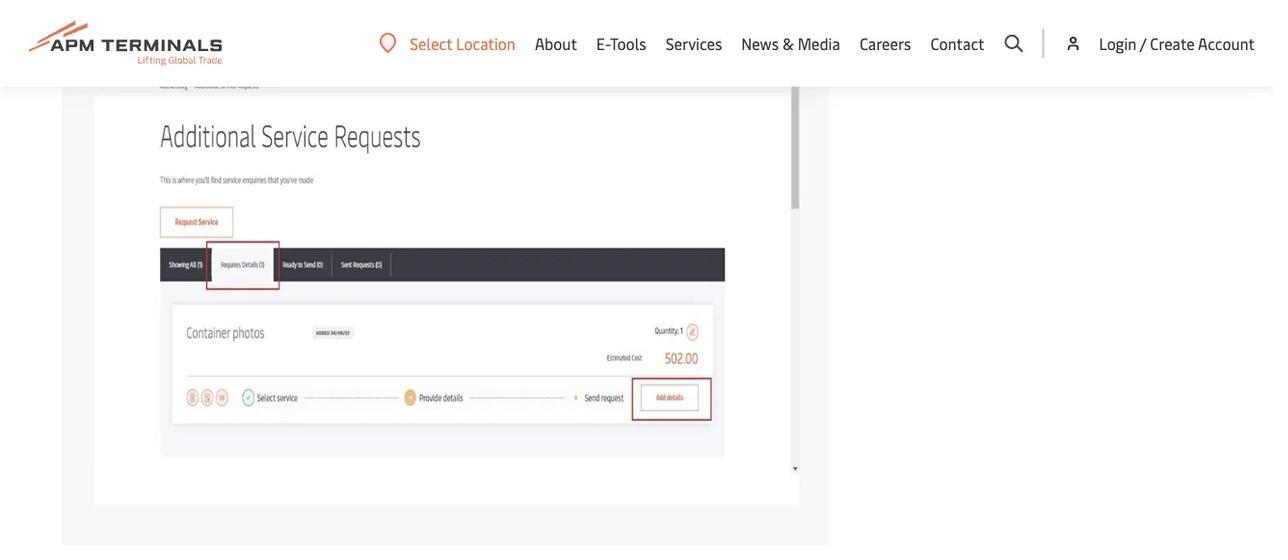 Task type: vqa. For each thing, say whether or not it's contained in the screenshot.
Switch
no



Task type: describe. For each thing, give the bounding box(es) containing it.
e-tools
[[597, 33, 647, 54]]

services
[[666, 33, 723, 54]]

login
[[1100, 33, 1137, 54]]

login / create account link
[[1064, 0, 1256, 87]]

location
[[456, 33, 516, 54]]

account
[[1199, 33, 1256, 54]]

select location
[[410, 33, 516, 54]]



Task type: locate. For each thing, give the bounding box(es) containing it.
/
[[1141, 33, 1147, 54]]

add details image
[[95, 0, 800, 506]]

login / create account
[[1100, 33, 1256, 54]]

services button
[[666, 0, 723, 87]]

create
[[1151, 33, 1195, 54]]

about
[[535, 33, 578, 54]]

select
[[410, 33, 453, 54]]

e-
[[597, 33, 610, 54]]

select location button
[[379, 33, 516, 54]]

tools
[[610, 33, 647, 54]]

about button
[[535, 0, 578, 87]]

e-tools button
[[597, 0, 647, 87]]



